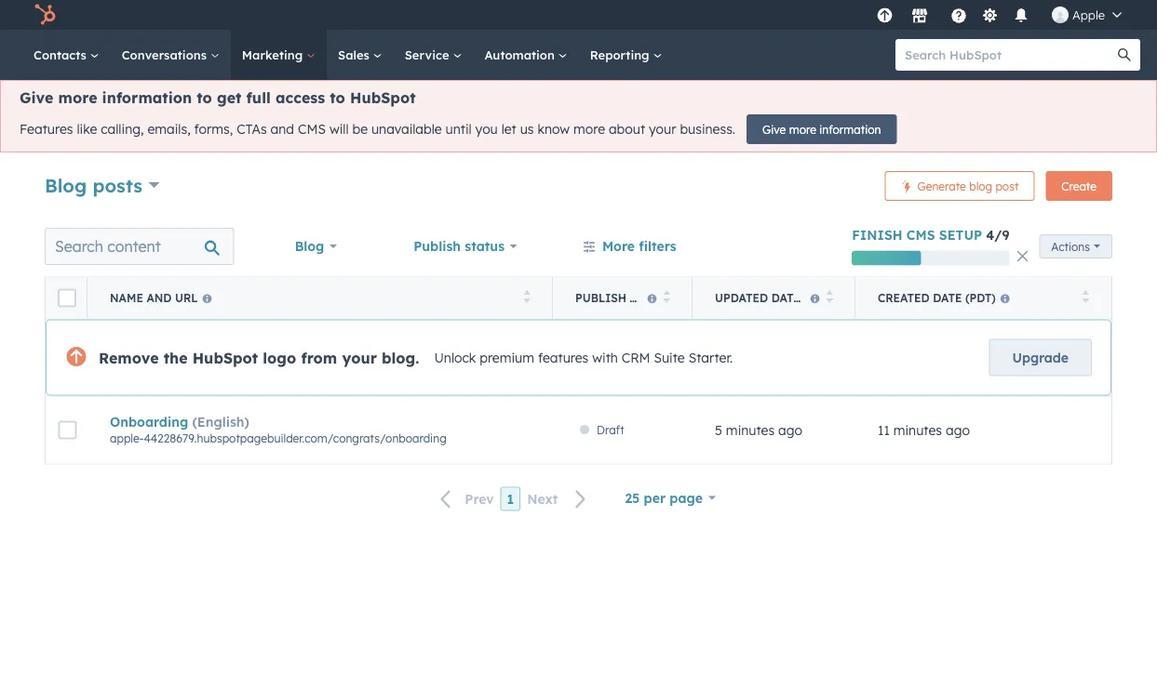 Task type: vqa. For each thing, say whether or not it's contained in the screenshot.
Press to sort. image within Publish status button
yes



Task type: describe. For each thing, give the bounding box(es) containing it.
next button
[[521, 488, 598, 512]]

help image
[[950, 8, 967, 25]]

unavailable
[[371, 121, 442, 137]]

give more information
[[762, 122, 881, 136]]

actions
[[1051, 239, 1090, 253]]

more filters button
[[571, 228, 689, 265]]

contacts link
[[22, 30, 111, 80]]

give for give more information
[[762, 122, 786, 136]]

prev
[[465, 491, 494, 508]]

date for created
[[933, 291, 962, 305]]

publish status for publish status popup button
[[414, 238, 505, 254]]

5 minutes ago
[[715, 422, 802, 439]]

publish status for publish status button
[[575, 291, 672, 305]]

updated date (pdt)
[[715, 291, 834, 305]]

sales link
[[327, 30, 393, 80]]

publish for publish status popup button
[[414, 238, 461, 254]]

give more information to get full access to hubspot
[[20, 88, 416, 107]]

pagination navigation
[[429, 487, 598, 512]]

upgrade
[[1012, 350, 1069, 366]]

press to sort. element for publish status
[[663, 290, 670, 306]]

url
[[175, 291, 198, 305]]

search button
[[1109, 39, 1140, 71]]

0 horizontal spatial hubspot
[[192, 349, 258, 367]]

(pdt) for updated date (pdt)
[[804, 291, 834, 305]]

per
[[644, 490, 666, 506]]

Search content search field
[[45, 228, 234, 265]]

logo
[[263, 349, 296, 367]]

onboarding
[[110, 414, 188, 430]]

25 per page button
[[613, 480, 728, 517]]

1 horizontal spatial more
[[573, 121, 605, 137]]

and inside button
[[147, 291, 172, 305]]

give more information link
[[747, 114, 897, 144]]

name and url button
[[88, 278, 553, 319]]

press to sort. image for name and url
[[524, 290, 531, 303]]

25
[[625, 490, 640, 506]]

page
[[670, 490, 703, 506]]

about
[[609, 121, 645, 137]]

more filters
[[602, 238, 676, 254]]

blog for blog
[[295, 238, 324, 254]]

ctas
[[237, 121, 267, 137]]

upgrade image
[[876, 8, 893, 25]]

access
[[276, 88, 325, 107]]

status for publish status popup button
[[465, 238, 505, 254]]

features
[[538, 350, 589, 366]]

blog
[[969, 179, 992, 193]]

calling,
[[101, 121, 144, 137]]

service
[[405, 47, 453, 62]]

created date (pdt) button
[[855, 278, 1111, 319]]

minutes for 11
[[893, 422, 942, 439]]

finish cms setup button
[[852, 227, 982, 243]]

be
[[352, 121, 368, 137]]

prev button
[[429, 488, 500, 512]]

reporting
[[590, 47, 653, 62]]

blog posts banner
[[45, 166, 1112, 209]]

features
[[20, 121, 73, 137]]

generate
[[917, 179, 966, 193]]

features like calling, emails, forms, ctas and cms will be unavailable until you let us know more about your business.
[[20, 121, 735, 137]]

conversations
[[122, 47, 210, 62]]

created date (pdt)
[[878, 291, 996, 305]]

apple-
[[110, 432, 144, 446]]

help button
[[943, 0, 975, 30]]

from
[[301, 349, 337, 367]]

will
[[329, 121, 349, 137]]

44228679.hubspotpagebuilder.com/congrats/onboarding
[[144, 432, 447, 446]]

unlock
[[434, 350, 476, 366]]

let
[[501, 121, 516, 137]]

business.
[[680, 121, 735, 137]]

upgrade link inside apple menu
[[873, 5, 896, 25]]

full
[[246, 88, 271, 107]]

minutes for 5
[[726, 422, 775, 439]]

close image
[[1017, 251, 1028, 262]]

1 button
[[500, 487, 521, 512]]

more
[[602, 238, 635, 254]]

publish for publish status button
[[575, 291, 626, 305]]

like
[[77, 121, 97, 137]]

automation link
[[473, 30, 579, 80]]

marketplaces image
[[911, 8, 928, 25]]

finish cms setup 4 / 9
[[852, 227, 1009, 243]]

11
[[878, 422, 890, 439]]

0 vertical spatial your
[[649, 121, 676, 137]]

search image
[[1118, 48, 1131, 61]]

information for give more information to get full access to hubspot
[[102, 88, 192, 107]]

upgrade link containing upgrade
[[989, 339, 1092, 377]]

next
[[527, 491, 558, 508]]



Task type: locate. For each thing, give the bounding box(es) containing it.
1 horizontal spatial press to sort. image
[[1082, 290, 1089, 303]]

to
[[197, 88, 212, 107], [330, 88, 345, 107]]

(english)
[[192, 414, 249, 430]]

press to sort. element for name and url
[[524, 290, 531, 306]]

give up features
[[20, 88, 53, 107]]

1 vertical spatial and
[[147, 291, 172, 305]]

0 horizontal spatial more
[[58, 88, 97, 107]]

2 (pdt) from the left
[[965, 291, 996, 305]]

crm
[[622, 350, 650, 366]]

actions button
[[1039, 234, 1112, 259]]

press to sort. image down actions popup button
[[1082, 290, 1089, 303]]

(pdt) right updated
[[804, 291, 834, 305]]

the
[[163, 349, 188, 367]]

(pdt) for created date (pdt)
[[965, 291, 996, 305]]

2 press to sort. image from the left
[[1082, 290, 1089, 303]]

press to sort. image inside updated date (pdt) button
[[826, 290, 833, 303]]

ago right 11
[[946, 422, 970, 439]]

date right created
[[933, 291, 962, 305]]

press to sort. element
[[524, 290, 531, 306], [663, 290, 670, 306], [826, 290, 833, 306], [1082, 290, 1089, 306]]

4
[[986, 227, 994, 243]]

conversations link
[[111, 30, 231, 80]]

0 horizontal spatial give
[[20, 88, 53, 107]]

press to sort. image
[[826, 290, 833, 303], [1082, 290, 1089, 303]]

date right updated
[[771, 291, 801, 305]]

cms
[[298, 121, 326, 137], [907, 227, 935, 243]]

posts
[[93, 174, 142, 197]]

1 press to sort. image from the left
[[826, 290, 833, 303]]

settings image
[[982, 8, 998, 25]]

1 horizontal spatial ago
[[946, 422, 970, 439]]

0 horizontal spatial press to sort. image
[[826, 290, 833, 303]]

0 vertical spatial and
[[271, 121, 294, 137]]

setup
[[939, 227, 982, 243]]

2 ago from the left
[[946, 422, 970, 439]]

press to sort. image up premium
[[524, 290, 531, 303]]

0 vertical spatial give
[[20, 88, 53, 107]]

press to sort. element down actions popup button
[[1082, 290, 1089, 306]]

press to sort. image down filters
[[663, 290, 670, 303]]

your right the "about"
[[649, 121, 676, 137]]

press to sort. element for updated date (pdt)
[[826, 290, 833, 306]]

4 press to sort. element from the left
[[1082, 290, 1089, 306]]

/
[[994, 227, 1002, 243]]

updated date (pdt) button
[[693, 278, 855, 319]]

0 vertical spatial upgrade link
[[873, 5, 896, 25]]

press to sort. element inside publish status button
[[663, 290, 670, 306]]

1 horizontal spatial and
[[271, 121, 294, 137]]

1 vertical spatial give
[[762, 122, 786, 136]]

press to sort. element for created date (pdt)
[[1082, 290, 1089, 306]]

sales
[[338, 47, 373, 62]]

1 horizontal spatial date
[[933, 291, 962, 305]]

minutes
[[726, 422, 775, 439], [893, 422, 942, 439]]

0 vertical spatial cms
[[298, 121, 326, 137]]

draft
[[597, 424, 624, 438]]

ago
[[778, 422, 802, 439], [946, 422, 970, 439]]

5
[[715, 422, 722, 439]]

status
[[465, 238, 505, 254], [630, 291, 672, 305]]

remove
[[99, 349, 159, 367]]

1 press to sort. element from the left
[[524, 290, 531, 306]]

2 horizontal spatial more
[[789, 122, 816, 136]]

1 (pdt) from the left
[[804, 291, 834, 305]]

you
[[475, 121, 498, 137]]

automation
[[484, 47, 558, 62]]

0 vertical spatial publish status
[[414, 238, 505, 254]]

1 vertical spatial information
[[819, 122, 881, 136]]

with
[[592, 350, 618, 366]]

25 per page
[[625, 490, 703, 506]]

(pdt)
[[804, 291, 834, 305], [965, 291, 996, 305]]

0 vertical spatial information
[[102, 88, 192, 107]]

blog left posts on the top left
[[45, 174, 87, 197]]

0 horizontal spatial minutes
[[726, 422, 775, 439]]

blog for blog posts
[[45, 174, 87, 197]]

blog inside popup button
[[45, 174, 87, 197]]

1 horizontal spatial upgrade link
[[989, 339, 1092, 377]]

publish inside popup button
[[414, 238, 461, 254]]

apple
[[1072, 7, 1105, 22]]

give
[[20, 88, 53, 107], [762, 122, 786, 136]]

press to sort. image for created date (pdt)
[[1082, 290, 1089, 303]]

1 horizontal spatial information
[[819, 122, 881, 136]]

press to sort. element inside updated date (pdt) button
[[826, 290, 833, 306]]

0 horizontal spatial your
[[342, 349, 377, 367]]

unlock premium features with crm suite starter.
[[434, 350, 733, 366]]

press to sort. image for publish status
[[663, 290, 670, 303]]

and left url
[[147, 291, 172, 305]]

press to sort. image inside publish status button
[[663, 290, 670, 303]]

blog.
[[382, 349, 419, 367]]

1 vertical spatial status
[[630, 291, 672, 305]]

hubspot up the features like calling, emails, forms, ctas and cms will be unavailable until you let us know more about your business.
[[350, 88, 416, 107]]

0 horizontal spatial to
[[197, 88, 212, 107]]

0 horizontal spatial date
[[771, 291, 801, 305]]

minutes right 5
[[726, 422, 775, 439]]

and right ctas
[[271, 121, 294, 137]]

blog posts button
[[45, 172, 160, 199]]

press to sort. element up premium
[[524, 290, 531, 306]]

1 vertical spatial publish status
[[575, 291, 672, 305]]

status inside popup button
[[465, 238, 505, 254]]

11 minutes ago
[[878, 422, 970, 439]]

blog up name and url button at left top
[[295, 238, 324, 254]]

updated
[[715, 291, 768, 305]]

hubspot link
[[22, 4, 70, 26]]

1 vertical spatial your
[[342, 349, 377, 367]]

apple button
[[1041, 0, 1133, 30]]

to up will
[[330, 88, 345, 107]]

create
[[1062, 179, 1097, 193]]

1 horizontal spatial give
[[762, 122, 786, 136]]

your right from
[[342, 349, 377, 367]]

more for give more information
[[789, 122, 816, 136]]

cms left will
[[298, 121, 326, 137]]

know
[[538, 121, 570, 137]]

0 horizontal spatial blog
[[45, 174, 87, 197]]

1 vertical spatial blog
[[295, 238, 324, 254]]

9
[[1002, 227, 1009, 243]]

forms,
[[194, 121, 233, 137]]

0 horizontal spatial cms
[[298, 121, 326, 137]]

publish inside button
[[575, 291, 626, 305]]

0 vertical spatial publish
[[414, 238, 461, 254]]

1
[[507, 491, 514, 507]]

create button
[[1046, 171, 1112, 201]]

1 vertical spatial upgrade link
[[989, 339, 1092, 377]]

1 vertical spatial publish
[[575, 291, 626, 305]]

hubspot right the
[[192, 349, 258, 367]]

blog button
[[283, 228, 349, 265]]

hubspot
[[350, 88, 416, 107], [192, 349, 258, 367]]

date
[[771, 291, 801, 305], [933, 291, 962, 305]]

reporting link
[[579, 30, 673, 80]]

0 horizontal spatial (pdt)
[[804, 291, 834, 305]]

0 horizontal spatial and
[[147, 291, 172, 305]]

until
[[445, 121, 472, 137]]

1 horizontal spatial publish
[[575, 291, 626, 305]]

1 horizontal spatial cms
[[907, 227, 935, 243]]

press to sort. image left created
[[826, 290, 833, 303]]

to left get
[[197, 88, 212, 107]]

ago for 5 minutes ago
[[778, 422, 802, 439]]

finish
[[852, 227, 903, 243]]

status inside button
[[630, 291, 672, 305]]

1 horizontal spatial blog
[[295, 238, 324, 254]]

publish status inside button
[[575, 291, 672, 305]]

information inside give more information link
[[819, 122, 881, 136]]

0 horizontal spatial upgrade link
[[873, 5, 896, 25]]

press to sort. image for updated date (pdt)
[[826, 290, 833, 303]]

press to sort. image inside the created date (pdt) button
[[1082, 290, 1089, 303]]

and
[[271, 121, 294, 137], [147, 291, 172, 305]]

more inside give more information link
[[789, 122, 816, 136]]

1 minutes from the left
[[726, 422, 775, 439]]

give right the business. at right top
[[762, 122, 786, 136]]

1 horizontal spatial status
[[630, 291, 672, 305]]

0 horizontal spatial publish
[[414, 238, 461, 254]]

ago right 5
[[778, 422, 802, 439]]

information
[[102, 88, 192, 107], [819, 122, 881, 136]]

blog posts
[[45, 174, 142, 197]]

1 horizontal spatial minutes
[[893, 422, 942, 439]]

Search HubSpot search field
[[895, 39, 1124, 71]]

0 horizontal spatial status
[[465, 238, 505, 254]]

notifications image
[[1013, 8, 1030, 25]]

name
[[110, 291, 143, 305]]

1 horizontal spatial to
[[330, 88, 345, 107]]

onboarding (english) apple-44228679.hubspotpagebuilder.com/congrats/onboarding
[[110, 414, 447, 446]]

2 date from the left
[[933, 291, 962, 305]]

0 horizontal spatial information
[[102, 88, 192, 107]]

date for updated
[[771, 291, 801, 305]]

press to sort. element down filters
[[663, 290, 670, 306]]

information for give more information
[[819, 122, 881, 136]]

1 horizontal spatial hubspot
[[350, 88, 416, 107]]

press to sort. element inside the created date (pdt) button
[[1082, 290, 1089, 306]]

0 vertical spatial hubspot
[[350, 88, 416, 107]]

press to sort. image inside name and url button
[[524, 290, 531, 303]]

bob builder image
[[1052, 7, 1069, 23]]

publish status button
[[553, 278, 693, 319]]

press to sort. element inside name and url button
[[524, 290, 531, 306]]

settings link
[[978, 5, 1002, 25]]

0 vertical spatial status
[[465, 238, 505, 254]]

finish cms setup progress bar
[[852, 251, 921, 266]]

status for publish status button
[[630, 291, 672, 305]]

0 horizontal spatial publish status
[[414, 238, 505, 254]]

ago for 11 minutes ago
[[946, 422, 970, 439]]

cms left setup
[[907, 227, 935, 243]]

1 horizontal spatial (pdt)
[[965, 291, 996, 305]]

post
[[995, 179, 1019, 193]]

(pdt) down 4 on the right
[[965, 291, 996, 305]]

3 press to sort. element from the left
[[826, 290, 833, 306]]

upgrade link left the marketplaces popup button
[[873, 5, 896, 25]]

1 vertical spatial cms
[[907, 227, 935, 243]]

hubspot image
[[34, 4, 56, 26]]

generate blog post
[[917, 179, 1019, 193]]

starter.
[[689, 350, 733, 366]]

1 press to sort. image from the left
[[524, 290, 531, 303]]

press to sort. image
[[524, 290, 531, 303], [663, 290, 670, 303]]

press to sort. element left created
[[826, 290, 833, 306]]

get
[[217, 88, 242, 107]]

premium
[[480, 350, 534, 366]]

name and url
[[110, 291, 198, 305]]

publish status inside popup button
[[414, 238, 505, 254]]

2 press to sort. element from the left
[[663, 290, 670, 306]]

emails,
[[147, 121, 191, 137]]

0 horizontal spatial press to sort. image
[[524, 290, 531, 303]]

more for give more information to get full access to hubspot
[[58, 88, 97, 107]]

publish status
[[414, 238, 505, 254], [575, 291, 672, 305]]

marketplaces button
[[900, 0, 939, 30]]

apple menu
[[871, 0, 1135, 30]]

1 horizontal spatial press to sort. image
[[663, 290, 670, 303]]

2 press to sort. image from the left
[[663, 290, 670, 303]]

blog inside popup button
[[295, 238, 324, 254]]

1 to from the left
[[197, 88, 212, 107]]

1 ago from the left
[[778, 422, 802, 439]]

2 to from the left
[[330, 88, 345, 107]]

1 horizontal spatial your
[[649, 121, 676, 137]]

marketing link
[[231, 30, 327, 80]]

0 vertical spatial blog
[[45, 174, 87, 197]]

marketing
[[242, 47, 306, 62]]

1 vertical spatial hubspot
[[192, 349, 258, 367]]

give for give more information to get full access to hubspot
[[20, 88, 53, 107]]

2 minutes from the left
[[893, 422, 942, 439]]

us
[[520, 121, 534, 137]]

1 date from the left
[[771, 291, 801, 305]]

minutes right 11
[[893, 422, 942, 439]]

0 horizontal spatial ago
[[778, 422, 802, 439]]

1 horizontal spatial publish status
[[575, 291, 672, 305]]

upgrade link down the created date (pdt) button
[[989, 339, 1092, 377]]



